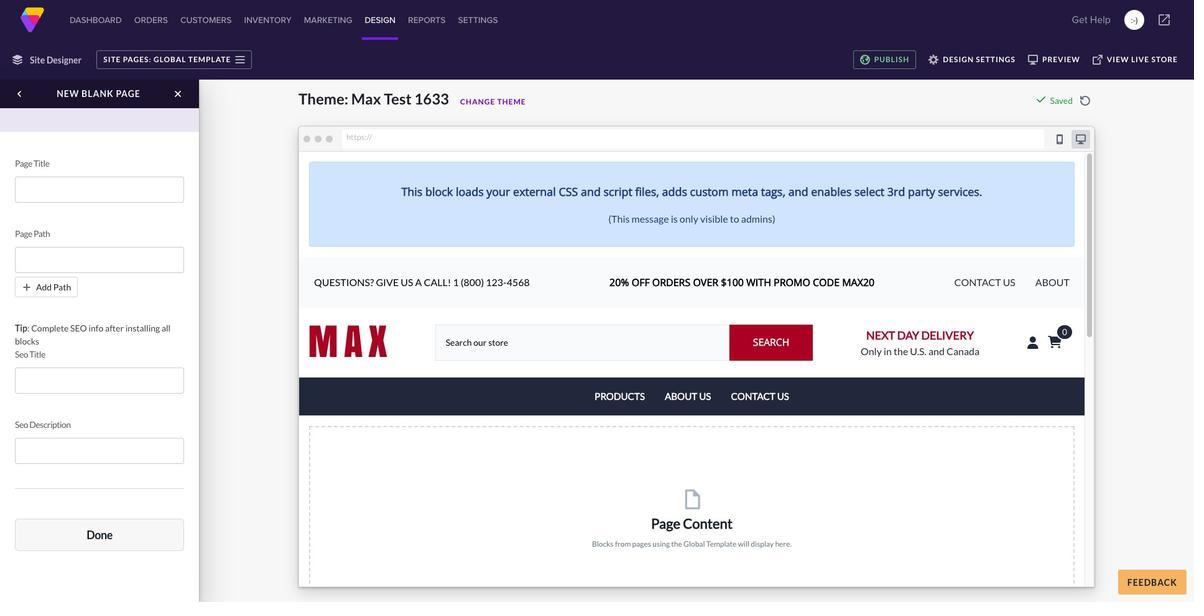 Task type: vqa. For each thing, say whether or not it's contained in the screenshot.
swatch:'s a
no



Task type: describe. For each thing, give the bounding box(es) containing it.
theme
[[498, 97, 526, 106]]

site for site designer
[[30, 54, 45, 65]]

seo title
[[15, 349, 45, 360]]

title for seo title
[[29, 349, 45, 360]]

Page Title text field
[[15, 177, 184, 203]]

description
[[29, 419, 71, 430]]

inventory button
[[242, 0, 294, 40]]

preview button
[[1022, 50, 1087, 69]]

site for site pages: global template
[[103, 55, 121, 64]]

settings
[[977, 55, 1016, 64]]

done
[[87, 528, 112, 542]]

orders
[[134, 14, 168, 26]]

site pages: global template
[[103, 55, 231, 64]]

:
[[27, 323, 30, 334]]

page for page title
[[15, 158, 32, 169]]

dashboard link
[[67, 0, 124, 40]]

info
[[89, 323, 104, 334]]

installing
[[126, 323, 160, 334]]

store
[[1152, 55, 1179, 64]]

change theme
[[460, 97, 526, 106]]

all
[[162, 323, 171, 334]]

)
[[1136, 14, 1138, 26]]

global
[[154, 55, 186, 64]]

preview
[[1043, 55, 1081, 64]]

designer
[[47, 54, 82, 65]]

view live store
[[1108, 55, 1179, 64]]

theme: max test 1633
[[299, 90, 449, 108]]

Seo Description text field
[[15, 438, 184, 464]]

design settings button
[[923, 50, 1022, 69]]

: complete seo info after installing all blocks
[[15, 323, 171, 347]]

sidebar element
[[0, 80, 199, 602]]

design settings
[[943, 55, 1016, 64]]

page title
[[15, 158, 49, 169]]

seo for seo description
[[15, 419, 28, 430]]

add
[[36, 282, 52, 292]]

template
[[188, 55, 231, 64]]

add path
[[36, 282, 71, 292]]

settings button
[[456, 0, 501, 40]]

Seo Title text field
[[15, 368, 184, 394]]

live
[[1132, 55, 1150, 64]]

seo
[[70, 323, 87, 334]]

inventory
[[244, 14, 292, 26]]

marketing button
[[302, 0, 355, 40]]

get
[[1072, 12, 1088, 27]]

get help link
[[1069, 7, 1115, 32]]

settings
[[458, 14, 498, 26]]

feedback
[[1128, 577, 1178, 588]]

dashboard image
[[20, 7, 45, 32]]



Task type: locate. For each thing, give the bounding box(es) containing it.
0 vertical spatial seo
[[15, 349, 28, 360]]

dashboard
[[70, 14, 122, 26]]

path right add
[[53, 282, 71, 292]]

pages:
[[123, 55, 152, 64]]

design button
[[362, 0, 398, 40]]

view
[[1108, 55, 1130, 64]]

get help
[[1072, 12, 1111, 27]]

saved image
[[1036, 95, 1046, 105]]

publish button
[[854, 50, 917, 69]]

path inside button
[[53, 282, 71, 292]]

test
[[384, 90, 412, 108]]

max
[[351, 90, 381, 108]]

site inside button
[[103, 55, 121, 64]]

reports button
[[406, 0, 448, 40]]

2 seo from the top
[[15, 419, 28, 430]]

publish
[[875, 55, 910, 64]]

title
[[34, 158, 49, 169], [29, 349, 45, 360]]

blocks
[[15, 336, 39, 347]]

page for page path
[[15, 228, 32, 239]]

done button
[[15, 519, 184, 551]]

after
[[105, 323, 124, 334]]

change
[[460, 97, 496, 106]]

seo description
[[15, 419, 71, 430]]

new
[[57, 88, 79, 99]]

https://
[[347, 132, 372, 142]]

1 vertical spatial path
[[53, 282, 71, 292]]

view live store button
[[1087, 50, 1185, 69]]

:-) link
[[1125, 10, 1145, 30]]

theme:
[[299, 90, 349, 108]]

1 horizontal spatial path
[[53, 282, 71, 292]]

path up add
[[34, 228, 50, 239]]

feedback button
[[1119, 570, 1187, 595]]

saved
[[1051, 95, 1073, 106]]

title for page title
[[34, 158, 49, 169]]

page
[[116, 88, 141, 99], [15, 158, 32, 169], [15, 228, 32, 239]]

marketing
[[304, 14, 352, 26]]

Page Path text field
[[15, 247, 184, 273]]

1 vertical spatial title
[[29, 349, 45, 360]]

seo down blocks
[[15, 349, 28, 360]]

reports
[[408, 14, 446, 26]]

complete
[[31, 323, 69, 334]]

new blank page
[[57, 88, 141, 99]]

page path
[[15, 228, 50, 239]]

1633
[[415, 90, 449, 108]]

0 horizontal spatial path
[[34, 228, 50, 239]]

2 vertical spatial page
[[15, 228, 32, 239]]

0 vertical spatial path
[[34, 228, 50, 239]]

customers button
[[178, 0, 234, 40]]

1 seo from the top
[[15, 349, 28, 360]]

site designer
[[30, 54, 82, 65]]

orders button
[[132, 0, 170, 40]]

design
[[365, 14, 396, 26]]

add path button
[[15, 277, 78, 297]]

0 vertical spatial page
[[116, 88, 141, 99]]

1 vertical spatial page
[[15, 158, 32, 169]]

blank
[[82, 88, 114, 99]]

design
[[943, 55, 974, 64]]

:-
[[1132, 14, 1136, 26]]

help
[[1091, 12, 1111, 27]]

seo
[[15, 349, 28, 360], [15, 419, 28, 430]]

1 vertical spatial seo
[[15, 419, 28, 430]]

seo for seo title
[[15, 349, 28, 360]]

customers
[[180, 14, 232, 26]]

1 horizontal spatial site
[[103, 55, 121, 64]]

:-)
[[1132, 14, 1138, 26]]

path for page path
[[34, 228, 50, 239]]

0 horizontal spatial site
[[30, 54, 45, 65]]

site left designer
[[30, 54, 45, 65]]

site left pages:
[[103, 55, 121, 64]]

path
[[34, 228, 50, 239], [53, 282, 71, 292]]

site
[[30, 54, 45, 65], [103, 55, 121, 64]]

path for add path
[[53, 282, 71, 292]]

tip
[[15, 323, 27, 334]]

site pages: global template button
[[97, 50, 252, 69]]

seo left description
[[15, 419, 28, 430]]

0 vertical spatial title
[[34, 158, 49, 169]]

volusion-logo link
[[20, 7, 45, 32]]



